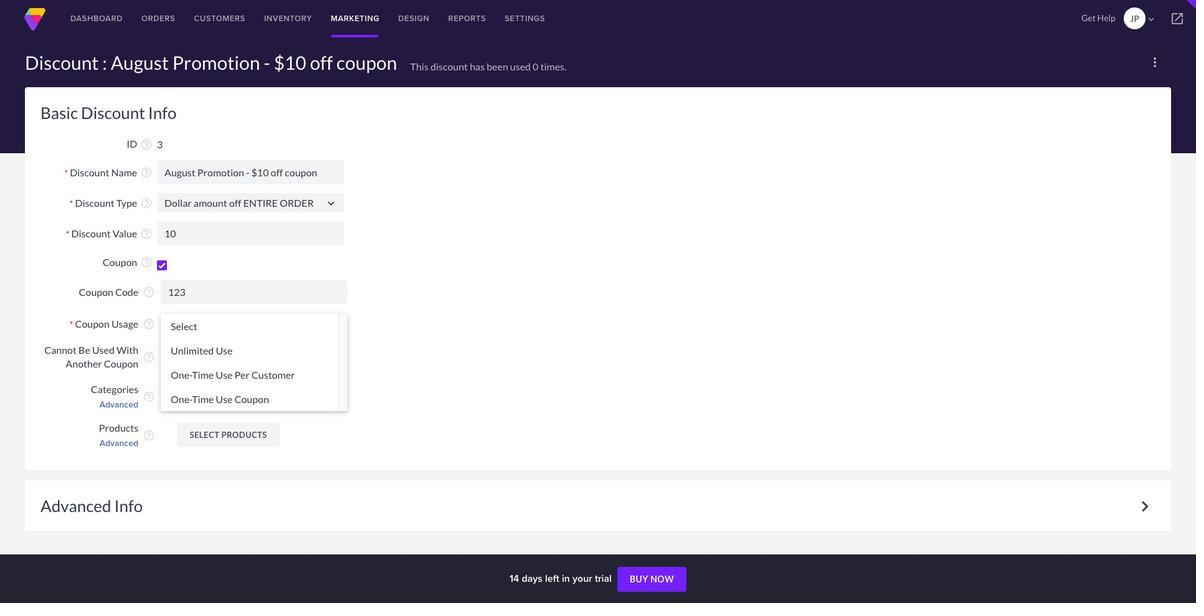 Task type: describe. For each thing, give the bounding box(es) containing it.
days
[[522, 571, 543, 586]]

* for * discount value help_outline
[[66, 229, 69, 239]]

* discount name help_outline
[[64, 167, 153, 179]]

categories inside categories advanced help_outline
[[91, 383, 138, 395]]

be
[[79, 344, 90, 356]]

0
[[533, 60, 539, 72]]

help_outline inside id help_outline 3
[[140, 138, 153, 151]]

products inside "products advanced help_outline"
[[99, 422, 138, 434]]

coupon inside coupon code help_outline
[[79, 286, 113, 298]]

this discount has been used 0 times.
[[410, 60, 567, 72]]

discount for basic discount info
[[81, 103, 145, 123]]

promotion
[[172, 51, 260, 74]]

advanced for categories advanced help_outline
[[99, 398, 138, 411]]

customers
[[194, 12, 245, 24]]

your
[[573, 571, 592, 586]]

settings
[[505, 12, 545, 24]]

advanced link for products advanced help_outline
[[42, 437, 138, 450]]

advanced link for categories advanced help_outline
[[42, 398, 138, 411]]

1 use from the top
[[216, 344, 233, 356]]

cannot be used with another coupon help_outline
[[44, 344, 155, 370]]

use for per
[[216, 369, 233, 381]]

help_outline inside "cannot be used with another coupon help_outline"
[[143, 351, 155, 363]]

coupon
[[337, 51, 397, 74]]

this
[[410, 60, 429, 72]]

now
[[651, 574, 674, 585]]

-
[[264, 51, 270, 74]]

with
[[116, 344, 138, 356]]

usage
[[111, 318, 138, 330]]

unlimited use
[[171, 344, 233, 356]]

been
[[487, 60, 508, 72]]

one-time use per customer
[[171, 369, 295, 381]]

coupon down per
[[235, 393, 269, 405]]

coupon inside "* coupon usage help_outline"
[[75, 318, 110, 330]]

1 horizontal spatial info
[[148, 103, 177, 123]]

help
[[1098, 12, 1116, 23]]

name
[[111, 167, 137, 178]]

buy
[[630, 574, 649, 585]]

trial
[[595, 571, 612, 586]]

coupon inside "cannot be used with another coupon help_outline"
[[104, 358, 138, 370]]

coupon inside coupon help_outline
[[103, 256, 137, 268]]

help_outline inside categories advanced help_outline
[[143, 391, 155, 403]]

1 vertical spatial info
[[114, 496, 143, 516]]

expand_more
[[1135, 496, 1156, 517]]


[[1170, 11, 1185, 26]]

left
[[545, 571, 559, 586]]

reports
[[448, 12, 486, 24]]

select for products advanced help_outline
[[190, 430, 220, 440]]

time for per
[[192, 369, 214, 381]]

$10
[[274, 51, 306, 74]]

type
[[116, 197, 137, 209]]

coupon code help_outline
[[79, 286, 155, 299]]

help_outline inside "* coupon usage help_outline"
[[143, 318, 155, 330]]

discount for * discount name help_outline
[[70, 167, 109, 178]]

categories advanced help_outline
[[91, 383, 155, 411]]

in
[[562, 571, 570, 586]]

cannot
[[44, 344, 77, 356]]

get
[[1082, 12, 1096, 23]]

* for * discount name help_outline
[[64, 168, 68, 178]]

 for * discount type help_outline
[[325, 197, 338, 210]]

get help
[[1082, 12, 1116, 23]]

times.
[[541, 60, 567, 72]]

* for * coupon usage help_outline
[[70, 319, 73, 330]]



Task type: locate. For each thing, give the bounding box(es) containing it.
help_outline inside "products advanced help_outline"
[[143, 429, 155, 442]]

one-time use coupon
[[171, 393, 269, 405]]

categories inside select categories link
[[221, 391, 274, 401]]

None text field
[[157, 193, 344, 212], [157, 221, 344, 245], [157, 193, 344, 212], [157, 221, 344, 245]]

advanced info
[[41, 496, 143, 516]]

select products
[[190, 430, 267, 440]]

use left per
[[216, 369, 233, 381]]


[[325, 197, 338, 210], [328, 317, 341, 331]]

time down unlimited use
[[192, 369, 214, 381]]

0 vertical spatial 
[[325, 197, 338, 210]]

select down one-time use coupon
[[190, 430, 220, 440]]

unlimited
[[171, 344, 214, 356]]

help_outline right value
[[140, 228, 153, 240]]

 for * coupon usage help_outline
[[328, 317, 341, 331]]

info
[[148, 103, 177, 123], [114, 496, 143, 516]]

discount inside * discount name help_outline
[[70, 167, 109, 178]]

select products link
[[177, 422, 280, 447]]

select
[[171, 320, 197, 332], [190, 391, 220, 401], [190, 430, 220, 440]]

1 vertical spatial use
[[216, 369, 233, 381]]

2 one- from the top
[[171, 393, 192, 405]]

14 days left in your trial
[[510, 571, 614, 586]]

None text field
[[157, 160, 344, 184], [161, 279, 348, 304], [157, 160, 344, 184], [161, 279, 348, 304]]

discount up id
[[81, 103, 145, 123]]

help_outline inside * discount value help_outline
[[140, 228, 153, 240]]

categories down "cannot be used with another coupon help_outline"
[[91, 383, 138, 395]]

* inside * discount name help_outline
[[64, 168, 68, 178]]

one-
[[171, 369, 192, 381], [171, 393, 192, 405]]

one- for one-time use coupon
[[171, 393, 192, 405]]

code
[[115, 286, 138, 298]]

id help_outline 3
[[127, 138, 163, 151]]

2 use from the top
[[216, 369, 233, 381]]

discount left : at the top of page
[[25, 51, 99, 74]]

1 time from the top
[[192, 369, 214, 381]]

discount inside * discount type help_outline
[[75, 197, 114, 209]]

3 use from the top
[[216, 393, 233, 405]]

1 advanced link from the top
[[42, 398, 138, 411]]

coupon down value
[[103, 256, 137, 268]]

0 vertical spatial select
[[171, 320, 197, 332]]

more_vert
[[1148, 55, 1163, 70]]

basic
[[41, 103, 78, 123]]

help_outline
[[140, 138, 153, 151], [140, 167, 153, 179], [140, 197, 153, 210], [140, 228, 153, 240], [140, 256, 153, 269], [143, 286, 155, 299], [143, 318, 155, 330], [143, 351, 155, 363], [143, 391, 155, 403], [143, 429, 155, 442]]

1 vertical spatial 
[[328, 317, 341, 331]]

design
[[398, 12, 430, 24]]

products
[[99, 422, 138, 434], [221, 430, 267, 440]]

buy now link
[[617, 567, 687, 592]]

help_outline left 3
[[140, 138, 153, 151]]

* coupon usage help_outline
[[70, 318, 155, 330]]

coupon
[[103, 256, 137, 268], [79, 286, 113, 298], [75, 318, 110, 330], [104, 358, 138, 370], [235, 393, 269, 405]]

discount : august promotion - $10 off coupon
[[25, 51, 397, 74]]

categories
[[91, 383, 138, 395], [221, 391, 274, 401]]

discount for * discount type help_outline
[[75, 197, 114, 209]]

0 horizontal spatial products
[[99, 422, 138, 434]]

time for coupon
[[192, 393, 214, 405]]

used
[[92, 344, 115, 356]]

advanced
[[99, 398, 138, 411], [99, 437, 138, 449], [41, 496, 111, 516]]

products down categories advanced help_outline in the left bottom of the page
[[99, 422, 138, 434]]

help_outline up coupon code help_outline
[[140, 256, 153, 269]]

per
[[235, 369, 250, 381]]

help_outline down categories advanced help_outline in the left bottom of the page
[[143, 429, 155, 442]]

help_outline inside coupon code help_outline
[[143, 286, 155, 299]]

* left name
[[64, 168, 68, 178]]

customer
[[252, 369, 295, 381]]

select for categories advanced help_outline
[[190, 391, 220, 401]]

id
[[127, 138, 137, 150]]

coupon down with
[[104, 358, 138, 370]]

14
[[510, 571, 519, 586]]

discount for * discount value help_outline
[[71, 228, 111, 239]]

2 advanced link from the top
[[42, 437, 138, 450]]

august
[[111, 51, 169, 74]]

use for coupon
[[216, 393, 233, 405]]

discount inside * discount value help_outline
[[71, 228, 111, 239]]

0 vertical spatial advanced link
[[42, 398, 138, 411]]

coupon left the code on the top of the page
[[79, 286, 113, 298]]

use up one-time use per customer on the left of page
[[216, 344, 233, 356]]

0 horizontal spatial info
[[114, 496, 143, 516]]

 link
[[1159, 0, 1196, 37]]

help_outline inside * discount type help_outline
[[140, 197, 153, 210]]

0 vertical spatial info
[[148, 103, 177, 123]]

basic discount info
[[41, 103, 177, 123]]

categories down per
[[221, 391, 274, 401]]

coupon up the be
[[75, 318, 110, 330]]

discount left name
[[70, 167, 109, 178]]

use down one-time use per customer on the left of page
[[216, 393, 233, 405]]

value
[[113, 228, 137, 239]]

discount left value
[[71, 228, 111, 239]]

select categories link
[[177, 384, 286, 409]]

1 horizontal spatial categories
[[221, 391, 274, 401]]

advanced for products advanced help_outline
[[99, 437, 138, 449]]

help_outline right with
[[143, 351, 155, 363]]

* discount value help_outline
[[66, 228, 153, 240]]

used
[[510, 60, 531, 72]]

coupon help_outline
[[103, 256, 153, 269]]

0 vertical spatial advanced
[[99, 398, 138, 411]]

more_vert button
[[1143, 50, 1168, 75]]

2 time from the top
[[192, 393, 214, 405]]

dashboard link
[[61, 0, 132, 37]]

* inside * discount type help_outline
[[70, 198, 73, 209]]

inventory
[[264, 12, 312, 24]]

dashboard
[[70, 12, 123, 24]]

0 vertical spatial use
[[216, 344, 233, 356]]

discount left type
[[75, 197, 114, 209]]

products advanced help_outline
[[99, 422, 155, 449]]

1 horizontal spatial products
[[221, 430, 267, 440]]

:
[[102, 51, 107, 74]]

* discount type help_outline
[[70, 197, 153, 210]]

* up cannot at the bottom left of the page
[[70, 319, 73, 330]]

jp
[[1130, 13, 1139, 24]]

one- for one-time use per customer
[[171, 369, 192, 381]]

advanced link down another
[[42, 398, 138, 411]]

help_outline right type
[[140, 197, 153, 210]]

select down one-time use per customer on the left of page
[[190, 391, 220, 401]]

help_outline inside * discount name help_outline
[[140, 167, 153, 179]]

marketing
[[331, 12, 380, 24]]

help_outline right name
[[140, 167, 153, 179]]

orders
[[141, 12, 175, 24]]

products down select categories
[[221, 430, 267, 440]]

1 vertical spatial advanced link
[[42, 437, 138, 450]]

1 vertical spatial time
[[192, 393, 214, 405]]

off
[[310, 51, 333, 74]]

* inside * discount value help_outline
[[66, 229, 69, 239]]

* inside "* coupon usage help_outline"
[[70, 319, 73, 330]]

0 vertical spatial time
[[192, 369, 214, 381]]

1 vertical spatial select
[[190, 391, 220, 401]]

select up unlimited
[[171, 320, 197, 332]]

discount
[[25, 51, 99, 74], [81, 103, 145, 123], [70, 167, 109, 178], [75, 197, 114, 209], [71, 228, 111, 239]]

advanced link
[[42, 398, 138, 411], [42, 437, 138, 450]]

discount
[[431, 60, 468, 72]]

advanced link down categories advanced help_outline in the left bottom of the page
[[42, 437, 138, 450]]

select categories
[[190, 391, 274, 401]]

advanced inside "products advanced help_outline"
[[99, 437, 138, 449]]

1 one- from the top
[[171, 369, 192, 381]]

*
[[64, 168, 68, 178], [70, 198, 73, 209], [66, 229, 69, 239], [70, 319, 73, 330]]

0 vertical spatial one-
[[171, 369, 192, 381]]

* down * discount name help_outline
[[70, 198, 73, 209]]

help_outline right the code on the top of the page
[[143, 286, 155, 299]]

buy now
[[630, 574, 674, 585]]

has
[[470, 60, 485, 72]]

advanced inside categories advanced help_outline
[[99, 398, 138, 411]]

1 vertical spatial one-
[[171, 393, 192, 405]]

* left value
[[66, 229, 69, 239]]

2 vertical spatial advanced
[[41, 496, 111, 516]]

* for * discount type help_outline
[[70, 198, 73, 209]]


[[1146, 14, 1157, 25]]

time
[[192, 369, 214, 381], [192, 393, 214, 405]]

help_outline inside coupon help_outline
[[140, 256, 153, 269]]

0 horizontal spatial categories
[[91, 383, 138, 395]]

2 vertical spatial select
[[190, 430, 220, 440]]

time down one-time use per customer on the left of page
[[192, 393, 214, 405]]

help_outline right usage
[[143, 318, 155, 330]]

another
[[66, 358, 102, 370]]

3
[[157, 138, 163, 150]]

2 vertical spatial use
[[216, 393, 233, 405]]

use
[[216, 344, 233, 356], [216, 369, 233, 381], [216, 393, 233, 405]]

help_outline up "products advanced help_outline"
[[143, 391, 155, 403]]

1 vertical spatial advanced
[[99, 437, 138, 449]]



Task type: vqa. For each thing, say whether or not it's contained in the screenshot.
'Code'
yes



